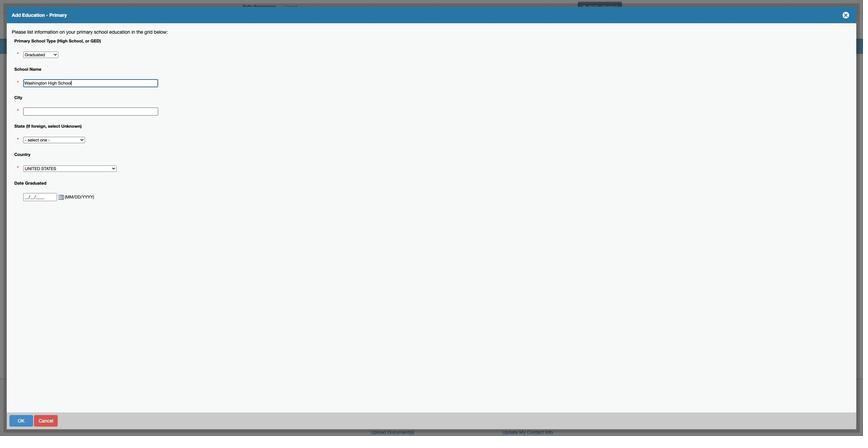 Task type: locate. For each thing, give the bounding box(es) containing it.
None button
[[9, 415, 33, 427], [34, 415, 58, 427], [142, 415, 169, 427], [170, 415, 189, 427], [807, 415, 849, 427], [9, 415, 33, 427], [34, 415, 58, 427], [142, 415, 169, 427], [170, 415, 189, 427], [807, 415, 849, 427]]

close window image
[[841, 10, 851, 21]]

None text field
[[23, 79, 158, 87]]

shopping cart image
[[582, 5, 586, 9]]

None text field
[[23, 108, 158, 116], [23, 193, 57, 201], [23, 108, 158, 116], [23, 193, 57, 201]]

None image field
[[57, 195, 64, 200]]



Task type: describe. For each thing, give the bounding box(es) containing it.
close window image
[[841, 10, 851, 21]]

illinois department of financial and professional regulation image
[[239, 15, 393, 37]]



Task type: vqa. For each thing, say whether or not it's contained in the screenshot.
image field
yes



